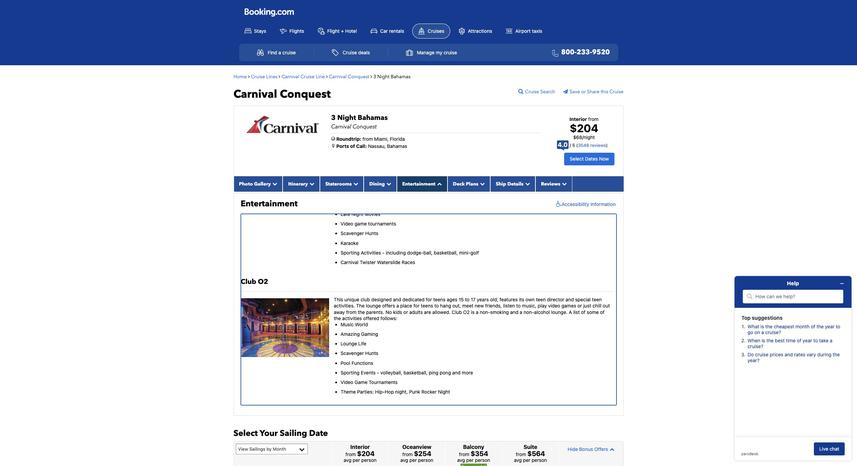Task type: locate. For each thing, give the bounding box(es) containing it.
0 vertical spatial list
[[400, 167, 406, 173]]

chevron down image for dining
[[385, 182, 392, 186]]

kids down tv's
[[508, 161, 517, 166]]

0 vertical spatial lounge.
[[377, 167, 394, 173]]

1 vertical spatial years
[[477, 297, 489, 303]]

lighting
[[369, 154, 386, 160]]

1 horizontal spatial the
[[356, 303, 365, 309]]

this
[[334, 297, 343, 303]]

0 horizontal spatial angle right image
[[248, 74, 250, 79]]

1 vertical spatial -
[[377, 370, 379, 376]]

1 vertical spatial ages
[[447, 297, 458, 303]]

years inside circle 'c' is the ultimate young teen program for kids ages 12 to 14 years of age. the facility features a dance floor with high- tech sound and lighting system, the latest in video gaming, and 42-inch plasma tv's that display movies and music videos. the circle 'c' program also offers a full schedule of activities and a chance for kids to meet up with people their own age in an inviting and vibrant lounge. a list of some of the activities offered follows:
[[482, 148, 494, 154]]

young
[[388, 148, 401, 154]]

non- down music,
[[524, 310, 534, 315]]

person up recommended image
[[475, 458, 491, 464]]

3 avg from the left
[[457, 458, 465, 464]]

away
[[334, 310, 345, 315]]

3
[[374, 73, 376, 80], [331, 113, 336, 122]]

4 person from the left
[[532, 458, 547, 464]]

amazing gaming
[[341, 332, 378, 338]]

ages inside circle 'c' is the ultimate young teen program for kids ages 12 to 14 years of age. the facility features a dance floor with high- tech sound and lighting system, the latest in video gaming, and 42-inch plasma tv's that display movies and music videos. the circle 'c' program also offers a full schedule of activities and a chance for kids to meet up with people their own age in an inviting and vibrant lounge. a list of some of the activities offered follows:
[[452, 148, 462, 154]]

1 vertical spatial offered
[[363, 316, 379, 322]]

0 horizontal spatial o2
[[258, 278, 268, 287]]

chevron down image for reviews
[[561, 182, 567, 186]]

carnival left the twister
[[341, 260, 359, 266]]

late
[[341, 212, 350, 217]]

of down gaming,
[[443, 161, 447, 166]]

$564
[[528, 451, 545, 459]]

0 vertical spatial video
[[341, 221, 353, 227]]

features
[[537, 148, 555, 154], [500, 297, 518, 303]]

this unique club designed and dedicated for teens ages 15 to 17 years old, features its own teen director and special teen activities. the lounge offers a place for teens to hang out, meet new friends, listen to music, play video games or just chill out away from the parents. no kids or adults are allowed. club o2 is a non-smoking and a non-alcohol lounge. a list of some of the activities offered follows:
[[334, 297, 610, 322]]

entertainment down gallery
[[241, 198, 298, 210]]

3 for 3 night bahamas carnival conquest
[[331, 113, 336, 122]]

carnival conquest down lines
[[234, 87, 331, 102]]

own down the music
[[582, 161, 591, 166]]

0 horizontal spatial offered
[[363, 316, 379, 322]]

2 non- from the left
[[524, 310, 534, 315]]

0 vertical spatial program
[[414, 148, 432, 154]]

the down club
[[356, 303, 365, 309]]

activities.
[[334, 303, 355, 309]]

0 horizontal spatial meet
[[463, 303, 474, 309]]

attractions link
[[453, 24, 498, 38]]

chevron down image inside the deck plans dropdown button
[[479, 182, 485, 186]]

0 vertical spatial $204
[[570, 122, 599, 135]]

a down system,
[[395, 167, 398, 173]]

5 chevron down image from the left
[[561, 182, 567, 186]]

2 horizontal spatial teen
[[592, 297, 602, 303]]

chevron up image inside entertainment dropdown button
[[436, 182, 442, 186]]

0 vertical spatial is
[[355, 148, 359, 154]]

conquest up roundtrip: from miami, florida
[[353, 123, 377, 131]]

video up theme
[[341, 380, 353, 386]]

0 horizontal spatial /
[[570, 143, 571, 148]]

allowed.
[[433, 310, 451, 315]]

night for late night movies
[[352, 212, 364, 217]]

1 person from the left
[[362, 458, 377, 464]]

0 vertical spatial club
[[241, 278, 256, 287]]

0 vertical spatial own
[[582, 161, 591, 166]]

0 horizontal spatial select
[[234, 429, 258, 440]]

date
[[309, 429, 328, 440]]

4 avg from the left
[[514, 458, 522, 464]]

2 vertical spatial the
[[356, 303, 365, 309]]

oceanview from $254 avg per person
[[401, 445, 434, 464]]

5
[[573, 143, 575, 148]]

hunts down video game tournaments
[[365, 231, 379, 237]]

0 horizontal spatial some
[[413, 167, 425, 173]]

parents.
[[366, 310, 384, 315]]

teen right young
[[403, 148, 412, 154]]

select for select          dates now
[[570, 156, 584, 162]]

night inside '3 night bahamas carnival conquest'
[[338, 113, 356, 122]]

now
[[600, 156, 609, 162]]

cruise left search at the right of page
[[525, 89, 540, 95]]

select down 'floor'
[[570, 156, 584, 162]]

pong
[[440, 370, 451, 376]]

chevron down image inside photo gallery dropdown button
[[271, 182, 277, 186]]

per inside 'suite from $564 avg per person'
[[523, 458, 531, 464]]

4 chevron down image from the left
[[479, 182, 485, 186]]

from right interior on the right top of the page
[[589, 116, 599, 122]]

from for suite from $564 avg per person
[[516, 452, 526, 458]]

(
[[577, 143, 578, 148]]

chevron up image inside hide bonus offers link
[[608, 448, 615, 453]]

person down suite
[[532, 458, 547, 464]]

1 vertical spatial own
[[526, 297, 535, 303]]

accessibility information
[[562, 202, 616, 207]]

1 vertical spatial video
[[341, 380, 353, 386]]

0 vertical spatial sporting
[[341, 250, 360, 256]]

from inside the interior from $204 $68 / night
[[589, 116, 599, 122]]

1 scavenger from the top
[[341, 231, 364, 237]]

lounge. down also
[[377, 167, 394, 173]]

chevron down image inside staterooms dropdown button
[[352, 182, 359, 186]]

teens up hang
[[434, 297, 446, 303]]

your
[[260, 429, 278, 440]]

cruise for cruise deals
[[343, 50, 357, 55]]

meet down that
[[524, 161, 535, 166]]

carnival right lines
[[282, 73, 300, 80]]

cruise inside dropdown button
[[444, 50, 457, 55]]

years up inch
[[482, 148, 494, 154]]

0 horizontal spatial $204
[[357, 451, 375, 459]]

entertainment inside dropdown button
[[403, 181, 436, 188]]

avg for $204
[[344, 458, 352, 464]]

avg down interior
[[344, 458, 352, 464]]

per down oceanview
[[410, 458, 417, 464]]

bahamas for 3 night bahamas
[[391, 73, 411, 80]]

1 vertical spatial club
[[452, 310, 462, 315]]

1 vertical spatial is
[[471, 310, 475, 315]]

new
[[475, 303, 484, 309]]

own up music,
[[526, 297, 535, 303]]

chevron down image left ship
[[479, 182, 485, 186]]

3 up globe icon
[[331, 113, 336, 122]]

ages up out,
[[447, 297, 458, 303]]

of down the just
[[581, 310, 586, 315]]

display
[[532, 154, 547, 160]]

- up waterslide
[[383, 250, 385, 256]]

bahamas inside '3 night bahamas carnival conquest'
[[358, 113, 388, 122]]

search image
[[519, 89, 525, 94]]

avg up recommended image
[[457, 458, 465, 464]]

save
[[570, 89, 580, 95]]

video down late
[[341, 221, 353, 227]]

video game tournaments
[[341, 221, 396, 227]]

2 vertical spatial bahamas
[[387, 143, 408, 149]]

to down tv's
[[518, 161, 523, 166]]

2 angle right image from the left
[[371, 74, 372, 79]]

offers down system,
[[395, 161, 408, 166]]

1 horizontal spatial angle right image
[[326, 74, 328, 79]]

suite from $564 avg per person
[[514, 445, 547, 464]]

person down interior
[[362, 458, 377, 464]]

1 horizontal spatial /
[[583, 135, 584, 140]]

1 vertical spatial circle
[[344, 161, 356, 166]]

2 angle right image from the left
[[326, 74, 328, 79]]

florida
[[390, 136, 405, 142]]

-
[[383, 250, 385, 256], [377, 370, 379, 376]]

3 night bahamas carnival conquest
[[331, 113, 388, 131]]

bahamas
[[391, 73, 411, 80], [358, 113, 388, 122], [387, 143, 408, 149]]

per for $204
[[353, 458, 360, 464]]

0 vertical spatial bahamas
[[391, 73, 411, 80]]

friends,
[[485, 303, 502, 309]]

follows: inside the this unique club designed and dedicated for teens ages 15 to 17 years old, features its own teen director and special teen activities. the lounge offers a place for teens to hang out, meet new friends, listen to music, play video games or just chill out away from the parents. no kids or adults are allowed. club o2 is a non-smoking and a non-alcohol lounge. a list of some of the activities offered follows:
[[381, 316, 398, 322]]

circle
[[334, 148, 347, 154], [344, 161, 356, 166]]

angle right image for lines
[[279, 74, 281, 79]]

parties:
[[357, 390, 374, 395]]

1 chevron down image from the left
[[385, 182, 392, 186]]

chevron down image inside ship details dropdown button
[[524, 182, 530, 186]]

2 video from the top
[[341, 380, 353, 386]]

from down oceanview
[[403, 452, 413, 458]]

unique
[[345, 297, 360, 303]]

offers up no
[[382, 303, 395, 309]]

1 horizontal spatial in
[[601, 161, 605, 166]]

0 horizontal spatial lounge.
[[377, 167, 394, 173]]

3 inside '3 night bahamas carnival conquest'
[[331, 113, 336, 122]]

cruise inside travel menu navigation
[[343, 50, 357, 55]]

carnival conquest down cruise deals link
[[329, 73, 369, 80]]

0 horizontal spatial 'c'
[[348, 148, 354, 154]]

0 vertical spatial entertainment
[[403, 181, 436, 188]]

follows: down chance
[[479, 167, 496, 173]]

manage
[[417, 50, 435, 55]]

suite
[[524, 445, 538, 451]]

0 horizontal spatial kids
[[393, 310, 402, 315]]

own inside the this unique club designed and dedicated for teens ages 15 to 17 years old, features its own teen director and special teen activities. the lounge offers a place for teens to hang out, meet new friends, listen to music, play video games or just chill out away from the parents. no kids or adults are allowed. club o2 is a non-smoking and a non-alcohol lounge. a list of some of the activities offered follows:
[[526, 297, 535, 303]]

0 vertical spatial hunts
[[365, 231, 379, 237]]

2 scavenger hunts from the top
[[341, 351, 379, 357]]

chevron down image inside itinerary dropdown button
[[308, 182, 315, 186]]

chevron down image for staterooms
[[352, 182, 359, 186]]

select inside select          dates now link
[[570, 156, 584, 162]]

sporting activities - including dodge-ball, basketball, mini-golf
[[341, 250, 479, 256]]

1 cruise from the left
[[283, 50, 296, 55]]

1 hunts from the top
[[365, 231, 379, 237]]

2 per from the left
[[410, 458, 417, 464]]

video
[[341, 221, 353, 227], [341, 380, 353, 386]]

0 vertical spatial /
[[583, 135, 584, 140]]

night up 'roundtrip:' in the left of the page
[[338, 113, 356, 122]]

1 vertical spatial follows:
[[381, 316, 398, 322]]

non- down new
[[480, 310, 491, 315]]

1 horizontal spatial is
[[471, 310, 475, 315]]

1 avg from the left
[[344, 458, 352, 464]]

map marker image
[[332, 144, 335, 148]]

2 cruise from the left
[[444, 50, 457, 55]]

list inside circle 'c' is the ultimate young teen program for kids ages 12 to 14 years of age. the facility features a dance floor with high- tech sound and lighting system, the latest in video gaming, and 42-inch plasma tv's that display movies and music videos. the circle 'c' program also offers a full schedule of activities and a chance for kids to meet up with people their own age in an inviting and vibrant lounge. a list of some of the activities offered follows:
[[400, 167, 406, 173]]

0 vertical spatial kids
[[441, 148, 450, 154]]

travel menu navigation
[[239, 44, 618, 61]]

a down games
[[569, 310, 572, 315]]

0 horizontal spatial non-
[[480, 310, 491, 315]]

2 chevron down image from the left
[[524, 182, 530, 186]]

a inside circle 'c' is the ultimate young teen program for kids ages 12 to 14 years of age. the facility features a dance floor with high- tech sound and lighting system, the latest in video gaming, and 42-inch plasma tv's that display movies and music videos. the circle 'c' program also offers a full schedule of activities and a chance for kids to meet up with people their own age in an inviting and vibrant lounge. a list of some of the activities offered follows:
[[395, 167, 398, 173]]

1 vertical spatial with
[[543, 161, 553, 166]]

system,
[[387, 154, 404, 160]]

cruise right this at the right of page
[[610, 89, 624, 95]]

1 angle right image from the left
[[248, 74, 250, 79]]

teen up the play
[[536, 297, 546, 303]]

carnival cruise line link
[[282, 73, 325, 80]]

a inside 'link'
[[279, 50, 281, 55]]

1 per from the left
[[353, 458, 360, 464]]

flight + hotel
[[327, 28, 357, 34]]

club inside the this unique club designed and dedicated for teens ages 15 to 17 years old, features its own teen director and special teen activities. the lounge offers a place for teens to hang out, meet new friends, listen to music, play video games or just chill out away from the parents. no kids or adults are allowed. club o2 is a non-smoking and a non-alcohol lounge. a list of some of the activities offered follows:
[[452, 310, 462, 315]]

0 vertical spatial teens
[[434, 297, 446, 303]]

angle right image left 3 night bahamas
[[371, 74, 372, 79]]

person inside oceanview from $254 avg per person
[[418, 458, 434, 464]]

chevron down image
[[385, 182, 392, 186], [524, 182, 530, 186]]

2 vertical spatial kids
[[393, 310, 402, 315]]

teen up chill
[[592, 297, 602, 303]]

3 chevron down image from the left
[[352, 182, 359, 186]]

0 horizontal spatial in
[[428, 154, 431, 160]]

1 sporting from the top
[[341, 250, 360, 256]]

o2
[[258, 278, 268, 287], [464, 310, 470, 315]]

cruise
[[283, 50, 296, 55], [444, 50, 457, 55]]

1 angle right image from the left
[[279, 74, 281, 79]]

angle right image for home
[[248, 74, 250, 79]]

0 vertical spatial activities
[[449, 161, 468, 166]]

1 vertical spatial teens
[[421, 303, 433, 309]]

list inside the this unique club designed and dedicated for teens ages 15 to 17 years old, features its own teen director and special teen activities. the lounge offers a place for teens to hang out, meet new friends, listen to music, play video games or just chill out away from the parents. no kids or adults are allowed. club o2 is a non-smoking and a non-alcohol lounge. a list of some of the activities offered follows:
[[574, 310, 580, 315]]

game
[[355, 221, 367, 227]]

person
[[362, 458, 377, 464], [418, 458, 434, 464], [475, 458, 491, 464], [532, 458, 547, 464]]

chevron down image
[[271, 182, 277, 186], [308, 182, 315, 186], [352, 182, 359, 186], [479, 182, 485, 186], [561, 182, 567, 186]]

0 vertical spatial select
[[570, 156, 584, 162]]

teens up are
[[421, 303, 433, 309]]

years inside the this unique club designed and dedicated for teens ages 15 to 17 years old, features its own teen director and special teen activities. the lounge offers a place for teens to hang out, meet new friends, listen to music, play video games or just chill out away from the parents. no kids or adults are allowed. club o2 is a non-smoking and a non-alcohol lounge. a list of some of the activities offered follows:
[[477, 297, 489, 303]]

conquest inside '3 night bahamas carnival conquest'
[[353, 123, 377, 131]]

save or share this cruise link
[[564, 89, 624, 95]]

from inside 'suite from $564 avg per person'
[[516, 452, 526, 458]]

1 video from the top
[[341, 221, 353, 227]]

1 horizontal spatial kids
[[441, 148, 450, 154]]

1 vertical spatial chevron up image
[[608, 448, 615, 453]]

per inside balcony from $354 avg per person
[[467, 458, 474, 464]]

from for roundtrip: from miami, florida
[[363, 136, 373, 142]]

1 horizontal spatial teens
[[434, 297, 446, 303]]

roundtrip: from miami, florida
[[337, 136, 405, 142]]

select up view
[[234, 429, 258, 440]]

1 vertical spatial offers
[[382, 303, 395, 309]]

0 vertical spatial scavenger
[[341, 231, 364, 237]]

1 vertical spatial conquest
[[280, 87, 331, 102]]

1 horizontal spatial offered
[[462, 167, 478, 173]]

1 horizontal spatial meet
[[524, 161, 535, 166]]

basketball, right ball, at the bottom
[[434, 250, 458, 256]]

person inside balcony from $354 avg per person
[[475, 458, 491, 464]]

person inside 'suite from $564 avg per person'
[[532, 458, 547, 464]]

cruise for find a cruise
[[283, 50, 296, 55]]

video for video game tournaments
[[341, 221, 353, 227]]

chevron down image inside dining 'dropdown button'
[[385, 182, 392, 186]]

own inside circle 'c' is the ultimate young teen program for kids ages 12 to 14 years of age. the facility features a dance floor with high- tech sound and lighting system, the latest in video gaming, and 42-inch plasma tv's that display movies and music videos. the circle 'c' program also offers a full schedule of activities and a chance for kids to meet up with people their own age in an inviting and vibrant lounge. a list of some of the activities offered follows:
[[582, 161, 591, 166]]

- right events
[[377, 370, 379, 376]]

per down suite
[[523, 458, 531, 464]]

per inside interior from $204 avg per person
[[353, 458, 360, 464]]

0 horizontal spatial cruise
[[283, 50, 296, 55]]

1 horizontal spatial $204
[[570, 122, 599, 135]]

0 horizontal spatial club
[[241, 278, 256, 287]]

rentals
[[389, 28, 404, 34]]

angle right image
[[248, 74, 250, 79], [326, 74, 328, 79]]

offers inside circle 'c' is the ultimate young teen program for kids ages 12 to 14 years of age. the facility features a dance floor with high- tech sound and lighting system, the latest in video gaming, and 42-inch plasma tv's that display movies and music videos. the circle 'c' program also offers a full schedule of activities and a chance for kids to meet up with people their own age in an inviting and vibrant lounge. a list of some of the activities offered follows:
[[395, 161, 408, 166]]

person for $254
[[418, 458, 434, 464]]

sporting
[[341, 250, 360, 256], [341, 370, 360, 376]]

0 vertical spatial in
[[428, 154, 431, 160]]

0 vertical spatial meet
[[524, 161, 535, 166]]

per inside oceanview from $254 avg per person
[[410, 458, 417, 464]]

0 vertical spatial video
[[433, 154, 445, 160]]

1 vertical spatial video
[[548, 303, 561, 309]]

1 vertical spatial sporting
[[341, 370, 360, 376]]

from inside oceanview from $254 avg per person
[[403, 452, 413, 458]]

conquest down cruise deals
[[348, 73, 369, 80]]

$204 for interior from $204 avg per person
[[357, 451, 375, 459]]

- for events
[[377, 370, 379, 376]]

3 per from the left
[[467, 458, 474, 464]]

from inside balcony from $354 avg per person
[[459, 452, 470, 458]]

select your sailing date
[[234, 429, 328, 440]]

activities inside the this unique club designed and dedicated for teens ages 15 to 17 years old, features its own teen director and special teen activities. the lounge offers a place for teens to hang out, meet new friends, listen to music, play video games or just chill out away from the parents. no kids or adults are allowed. club o2 is a non-smoking and a non-alcohol lounge. a list of some of the activities offered follows:
[[342, 316, 362, 322]]

cruises link
[[413, 23, 450, 39]]

video down director at the right of page
[[548, 303, 561, 309]]

chevron down image inside reviews dropdown button
[[561, 182, 567, 186]]

circle down sound at the top left
[[344, 161, 356, 166]]

0 vertical spatial scavenger hunts
[[341, 231, 379, 237]]

2 person from the left
[[418, 458, 434, 464]]

per for $564
[[523, 458, 531, 464]]

from for balcony from $354 avg per person
[[459, 452, 470, 458]]

sporting events - volleyball, basketball, ping pong and more
[[341, 370, 473, 376]]

3548
[[578, 143, 590, 148]]

conquest down carnival cruise line
[[280, 87, 331, 102]]

2 avg from the left
[[401, 458, 408, 464]]

features up listen
[[500, 297, 518, 303]]

scavenger down lounge life
[[341, 351, 364, 357]]

tech
[[334, 154, 344, 160]]

$204 inside the interior from $204 $68 / night
[[570, 122, 599, 135]]

movies
[[365, 212, 381, 217]]

2 vertical spatial conquest
[[353, 123, 377, 131]]

features up display
[[537, 148, 555, 154]]

events
[[361, 370, 376, 376]]

staterooms
[[326, 181, 352, 188]]

person inside interior from $204 avg per person
[[362, 458, 377, 464]]

cruise right find
[[283, 50, 296, 55]]

some inside circle 'c' is the ultimate young teen program for kids ages 12 to 14 years of age. the facility features a dance floor with high- tech sound and lighting system, the latest in video gaming, and 42-inch plasma tv's that display movies and music videos. the circle 'c' program also offers a full schedule of activities and a chance for kids to meet up with people their own age in an inviting and vibrant lounge. a list of some of the activities offered follows:
[[413, 167, 425, 173]]

2 chevron down image from the left
[[308, 182, 315, 186]]

basketball, left ping at bottom right
[[404, 370, 428, 376]]

$354
[[471, 451, 489, 459]]

years
[[482, 148, 494, 154], [477, 297, 489, 303]]

1 horizontal spatial follows:
[[479, 167, 496, 173]]

select for select your sailing date
[[234, 429, 258, 440]]

cruise left lines
[[251, 73, 265, 80]]

chevron up image for hide bonus offers
[[608, 448, 615, 453]]

1 horizontal spatial cruise
[[444, 50, 457, 55]]

from for interior from $204 avg per person
[[346, 452, 356, 458]]

from up ports of call: nassau, bahamas on the left
[[363, 136, 373, 142]]

3 right carnival conquest link
[[374, 73, 376, 80]]

offered down the parents.
[[363, 316, 379, 322]]

0 vertical spatial carnival conquest
[[329, 73, 369, 80]]

carnival inside '3 night bahamas carnival conquest'
[[331, 123, 352, 131]]

carnival conquest main content
[[230, 0, 627, 467]]

or right "save"
[[582, 89, 586, 95]]

1 chevron down image from the left
[[271, 182, 277, 186]]

from inside the this unique club designed and dedicated for teens ages 15 to 17 years old, features its own teen director and special teen activities. the lounge offers a place for teens to hang out, meet new friends, listen to music, play video games or just chill out away from the parents. no kids or adults are allowed. club o2 is a non-smoking and a non-alcohol lounge. a list of some of the activities offered follows:
[[346, 310, 357, 315]]

view sailings by month
[[238, 447, 286, 453]]

0 vertical spatial some
[[413, 167, 425, 173]]

from down interior
[[346, 452, 356, 458]]

1 horizontal spatial list
[[574, 310, 580, 315]]

1 horizontal spatial -
[[383, 250, 385, 256]]

and up games
[[566, 297, 574, 303]]

1 horizontal spatial features
[[537, 148, 555, 154]]

avg inside balcony from $354 avg per person
[[457, 458, 465, 464]]

meet inside circle 'c' is the ultimate young teen program for kids ages 12 to 14 years of age. the facility features a dance floor with high- tech sound and lighting system, the latest in video gaming, and 42-inch plasma tv's that display movies and music videos. the circle 'c' program also offers a full schedule of activities and a chance for kids to meet up with people their own age in an inviting and vibrant lounge. a list of some of the activities offered follows:
[[524, 161, 535, 166]]

$204 inside interior from $204 avg per person
[[357, 451, 375, 459]]

1 horizontal spatial entertainment
[[403, 181, 436, 188]]

o2 inside the this unique club designed and dedicated for teens ages 15 to 17 years old, features its own teen director and special teen activities. the lounge offers a place for teens to hang out, meet new friends, listen to music, play video games or just chill out away from the parents. no kids or adults are allowed. club o2 is a non-smoking and a non-alcohol lounge. a list of some of the activities offered follows:
[[464, 310, 470, 315]]

4.0
[[558, 141, 568, 149]]

up
[[536, 161, 542, 166]]

cruise right my
[[444, 50, 457, 55]]

1 horizontal spatial chevron up image
[[608, 448, 615, 453]]

scavenger hunts up pool functions
[[341, 351, 379, 357]]

avg
[[344, 458, 352, 464], [401, 458, 408, 464], [457, 458, 465, 464], [514, 458, 522, 464]]

meet
[[524, 161, 535, 166], [463, 303, 474, 309]]

punk
[[409, 390, 420, 395]]

/ inside '4.0 / 5 ( 3548 reviews )'
[[570, 143, 571, 148]]

from for interior from $204 $68 / night
[[589, 116, 599, 122]]

photo
[[239, 181, 253, 188]]

0 horizontal spatial list
[[400, 167, 406, 173]]

800-233-9520
[[562, 48, 610, 57]]

0 horizontal spatial the
[[334, 161, 342, 166]]

0 vertical spatial conquest
[[348, 73, 369, 80]]

follows: inside circle 'c' is the ultimate young teen program for kids ages 12 to 14 years of age. the facility features a dance floor with high- tech sound and lighting system, the latest in video gaming, and 42-inch plasma tv's that display movies and music videos. the circle 'c' program also offers a full schedule of activities and a chance for kids to meet up with people their own age in an inviting and vibrant lounge. a list of some of the activities offered follows:
[[479, 167, 496, 173]]

chevron down image down people
[[561, 182, 567, 186]]

and down listen
[[510, 310, 519, 315]]

1 horizontal spatial a
[[569, 310, 572, 315]]

0 horizontal spatial with
[[543, 161, 553, 166]]

sailing
[[280, 429, 307, 440]]

avg inside oceanview from $254 avg per person
[[401, 458, 408, 464]]

'c' up sound at the top left
[[348, 148, 354, 154]]

chevron down image left staterooms
[[308, 182, 315, 186]]

latest
[[414, 154, 426, 160]]

dedicated
[[403, 297, 425, 303]]

15
[[459, 297, 464, 303]]

4 per from the left
[[523, 458, 531, 464]]

lounge. inside circle 'c' is the ultimate young teen program for kids ages 12 to 14 years of age. the facility features a dance floor with high- tech sound and lighting system, the latest in video gaming, and 42-inch plasma tv's that display movies and music videos. the circle 'c' program also offers a full schedule of activities and a chance for kids to meet up with people their own age in an inviting and vibrant lounge. a list of some of the activities offered follows:
[[377, 167, 394, 173]]

1 horizontal spatial select
[[570, 156, 584, 162]]

from inside interior from $204 avg per person
[[346, 452, 356, 458]]

chevron up image
[[436, 182, 442, 186], [608, 448, 615, 453]]

a right find
[[279, 50, 281, 55]]

the down away
[[334, 316, 341, 322]]

avg down oceanview
[[401, 458, 408, 464]]

for up schedule
[[434, 148, 440, 154]]

1 vertical spatial $204
[[357, 451, 375, 459]]

or down place
[[404, 310, 408, 315]]

3 person from the left
[[475, 458, 491, 464]]

2 sporting from the top
[[341, 370, 360, 376]]

music world
[[341, 322, 368, 328]]

program down lighting
[[365, 161, 384, 166]]

program up the latest
[[414, 148, 432, 154]]

1 vertical spatial meet
[[463, 303, 474, 309]]

cruise inside 'link'
[[283, 50, 296, 55]]

meet down 17
[[463, 303, 474, 309]]

avg inside 'suite from $564 avg per person'
[[514, 458, 522, 464]]

and down dance
[[565, 154, 574, 160]]

ages inside the this unique club designed and dedicated for teens ages 15 to 17 years old, features its own teen director and special teen activities. the lounge offers a place for teens to hang out, meet new friends, listen to music, play video games or just chill out away from the parents. no kids or adults are allowed. club o2 is a non-smoking and a non-alcohol lounge. a list of some of the activities offered follows:
[[447, 297, 458, 303]]

globe image
[[331, 136, 336, 141]]

person down oceanview
[[418, 458, 434, 464]]

angle right image
[[279, 74, 281, 79], [371, 74, 372, 79]]

follows:
[[479, 167, 496, 173], [381, 316, 398, 322]]

ages
[[452, 148, 462, 154], [447, 297, 458, 303]]

avg left '$564'
[[514, 458, 522, 464]]

dining button
[[364, 177, 397, 192]]

1 horizontal spatial video
[[548, 303, 561, 309]]

view sailings by month link
[[236, 444, 308, 455]]

0 vertical spatial -
[[383, 250, 385, 256]]

scavenger up karaoke
[[341, 231, 364, 237]]

/
[[583, 135, 584, 140], [570, 143, 571, 148]]

0 horizontal spatial features
[[500, 297, 518, 303]]

cruise left deals
[[343, 50, 357, 55]]

avg inside interior from $204 avg per person
[[344, 458, 352, 464]]

0 vertical spatial basketball,
[[434, 250, 458, 256]]



Task type: describe. For each thing, give the bounding box(es) containing it.
night for 3 night bahamas
[[378, 73, 390, 80]]

meet inside the this unique club designed and dedicated for teens ages 15 to 17 years old, features its own teen director and special teen activities. the lounge offers a place for teens to hang out, meet new friends, listen to music, play video games or just chill out away from the parents. no kids or adults are allowed. club o2 is a non-smoking and a non-alcohol lounge. a list of some of the activities offered follows:
[[463, 303, 474, 309]]

of up plasma
[[495, 148, 500, 154]]

avg for $254
[[401, 458, 408, 464]]

cruise deals link
[[325, 46, 378, 59]]

a down new
[[476, 310, 479, 315]]

games
[[562, 303, 577, 309]]

233-
[[577, 48, 593, 57]]

special
[[576, 297, 591, 303]]

floor
[[575, 148, 586, 154]]

for down plasma
[[500, 161, 507, 166]]

avg for $564
[[514, 458, 522, 464]]

bahamas for 3 night bahamas carnival conquest
[[358, 113, 388, 122]]

night for 3 night bahamas carnival conquest
[[338, 113, 356, 122]]

/ inside the interior from $204 $68 / night
[[583, 135, 584, 140]]

airport
[[516, 28, 531, 34]]

1 vertical spatial activities
[[441, 167, 460, 173]]

car rentals
[[380, 28, 404, 34]]

to left 17
[[465, 297, 470, 303]]

flight + hotel link
[[312, 24, 363, 38]]

search
[[541, 89, 556, 95]]

1 horizontal spatial program
[[414, 148, 432, 154]]

interior from $204 $68 / night
[[570, 116, 599, 140]]

cruise left line
[[301, 73, 315, 80]]

2 hunts from the top
[[365, 351, 379, 357]]

cruise search
[[525, 89, 556, 95]]

is inside the this unique club designed and dedicated for teens ages 15 to 17 years old, features its own teen director and special teen activities. the lounge offers a place for teens to hang out, meet new friends, listen to music, play video games or just chill out away from the parents. no kids or adults are allowed. club o2 is a non-smoking and a non-alcohol lounge. a list of some of the activities offered follows:
[[471, 310, 475, 315]]

2 vertical spatial or
[[404, 310, 408, 315]]

out,
[[453, 303, 461, 309]]

this
[[601, 89, 609, 95]]

movies
[[548, 154, 564, 160]]

17
[[471, 297, 476, 303]]

and down 12
[[465, 154, 473, 160]]

ship details button
[[491, 177, 536, 192]]

adults
[[410, 310, 423, 315]]

amazing
[[341, 332, 360, 338]]

booking.com home image
[[245, 8, 294, 17]]

the down schedule
[[432, 167, 439, 173]]

and down sound at the top left
[[351, 167, 359, 173]]

age.
[[501, 148, 510, 154]]

is inside circle 'c' is the ultimate young teen program for kids ages 12 to 14 years of age. the facility features a dance floor with high- tech sound and lighting system, the latest in video gaming, and 42-inch plasma tv's that display movies and music videos. the circle 'c' program also offers a full schedule of activities and a chance for kids to meet up with people their own age in an inviting and vibrant lounge. a list of some of the activities offered follows:
[[355, 148, 359, 154]]

800-233-9520 link
[[550, 48, 610, 58]]

0 vertical spatial or
[[582, 89, 586, 95]]

and down call: in the top left of the page
[[360, 154, 368, 160]]

chance
[[483, 161, 499, 166]]

information
[[591, 202, 616, 207]]

the left the latest
[[406, 154, 413, 160]]

the up world
[[358, 310, 365, 315]]

lounge. inside the this unique club designed and dedicated for teens ages 15 to 17 years old, features its own teen director and special teen activities. the lounge offers a place for teens to hang out, meet new friends, listen to music, play video games or just chill out away from the parents. no kids or adults are allowed. club o2 is a non-smoking and a non-alcohol lounge. a list of some of the activities offered follows:
[[552, 310, 568, 315]]

0 horizontal spatial entertainment
[[241, 198, 298, 210]]

carnival twister waterslide races
[[341, 260, 415, 266]]

features inside circle 'c' is the ultimate young teen program for kids ages 12 to 14 years of age. the facility features a dance floor with high- tech sound and lighting system, the latest in video gaming, and 42-inch plasma tv's that display movies and music videos. the circle 'c' program also offers a full schedule of activities and a chance for kids to meet up with people their own age in an inviting and vibrant lounge. a list of some of the activities offered follows:
[[537, 148, 555, 154]]

cruise for manage my cruise
[[444, 50, 457, 55]]

offered inside the this unique club designed and dedicated for teens ages 15 to 17 years old, features its own teen director and special teen activities. the lounge offers a place for teens to hang out, meet new friends, listen to music, play video games or just chill out away from the parents. no kids or adults are allowed. club o2 is a non-smoking and a non-alcohol lounge. a list of some of the activities offered follows:
[[363, 316, 379, 322]]

0 vertical spatial with
[[587, 148, 596, 154]]

for up are
[[426, 297, 432, 303]]

waterslide
[[377, 260, 401, 266]]

roundtrip:
[[337, 136, 362, 142]]

video inside circle 'c' is the ultimate young teen program for kids ages 12 to 14 years of age. the facility features a dance floor with high- tech sound and lighting system, the latest in video gaming, and 42-inch plasma tv's that display movies and music videos. the circle 'c' program also offers a full schedule of activities and a chance for kids to meet up with people their own age in an inviting and vibrant lounge. a list of some of the activities offered follows:
[[433, 154, 445, 160]]

1 non- from the left
[[480, 310, 491, 315]]

hang
[[440, 303, 451, 309]]

a inside the this unique club designed and dedicated for teens ages 15 to 17 years old, features its own teen director and special teen activities. the lounge offers a place for teens to hang out, meet new friends, listen to music, play video games or just chill out away from the parents. no kids or adults are allowed. club o2 is a non-smoking and a non-alcohol lounge. a list of some of the activities offered follows:
[[569, 310, 572, 315]]

to up 'allowed.'
[[435, 303, 439, 309]]

airport taxis
[[516, 28, 543, 34]]

hop
[[385, 390, 394, 395]]

chevron up image for entertainment
[[436, 182, 442, 186]]

and up place
[[393, 297, 401, 303]]

$68
[[574, 135, 583, 140]]

paper plane image
[[564, 89, 570, 94]]

including
[[386, 250, 406, 256]]

1 horizontal spatial teen
[[536, 297, 546, 303]]

inviting
[[334, 167, 350, 173]]

cruise deals
[[343, 50, 370, 55]]

plasma
[[493, 154, 509, 160]]

some inside the this unique club designed and dedicated for teens ages 15 to 17 years old, features its own teen director and special teen activities. the lounge offers a place for teens to hang out, meet new friends, listen to music, play video games or just chill out away from the parents. no kids or adults are allowed. club o2 is a non-smoking and a non-alcohol lounge. a list of some of the activities offered follows:
[[587, 310, 599, 315]]

from for oceanview from $254 avg per person
[[403, 452, 413, 458]]

2 horizontal spatial kids
[[508, 161, 517, 166]]

cruise for cruise lines
[[251, 73, 265, 80]]

of down 'out'
[[601, 310, 605, 315]]

night,
[[395, 390, 408, 395]]

manage my cruise button
[[399, 46, 465, 59]]

per for $354
[[467, 458, 474, 464]]

night
[[584, 135, 595, 140]]

twister
[[360, 260, 376, 266]]

and down 42-
[[470, 161, 478, 166]]

angle right image for carnival cruise line
[[326, 74, 328, 79]]

1 vertical spatial program
[[365, 161, 384, 166]]

a left place
[[397, 303, 399, 309]]

0 vertical spatial the
[[512, 148, 520, 154]]

4.0 / 5 ( 3548 reviews )
[[558, 141, 608, 149]]

1 vertical spatial carnival conquest
[[234, 87, 331, 102]]

carnival conquest link
[[329, 73, 371, 80]]

for up adults
[[414, 303, 420, 309]]

chevron down image for deck plans
[[479, 182, 485, 186]]

find
[[268, 50, 277, 55]]

1 vertical spatial in
[[601, 161, 605, 166]]

select          dates now
[[570, 156, 609, 162]]

chevron down image for ship details
[[524, 182, 530, 186]]

that
[[522, 154, 530, 160]]

3 for 3 night bahamas
[[374, 73, 376, 80]]

to down its
[[517, 303, 521, 309]]

designed
[[372, 297, 392, 303]]

select          dates now link
[[565, 153, 615, 166]]

by
[[267, 447, 272, 453]]

per for $254
[[410, 458, 417, 464]]

month
[[273, 447, 286, 453]]

deck plans
[[453, 181, 479, 188]]

teen inside circle 'c' is the ultimate young teen program for kids ages 12 to 14 years of age. the facility features a dance floor with high- tech sound and lighting system, the latest in video gaming, and 42-inch plasma tv's that display movies and music videos. the circle 'c' program also offers a full schedule of activities and a chance for kids to meet up with people their own age in an inviting and vibrant lounge. a list of some of the activities offered follows:
[[403, 148, 412, 154]]

a left full
[[410, 161, 412, 166]]

offers inside the this unique club designed and dedicated for teens ages 15 to 17 years old, features its own teen director and special teen activities. the lounge offers a place for teens to hang out, meet new friends, listen to music, play video games or just chill out away from the parents. no kids or adults are allowed. club o2 is a non-smoking and a non-alcohol lounge. a list of some of the activities offered follows:
[[382, 303, 395, 309]]

deals
[[358, 50, 370, 55]]

carnival down cruise lines link
[[234, 87, 277, 102]]

$204 for interior from $204 $68 / night
[[570, 122, 599, 135]]

game
[[355, 380, 368, 386]]

cruise for cruise search
[[525, 89, 540, 95]]

1 scavenger hunts from the top
[[341, 231, 379, 237]]

share
[[587, 89, 600, 95]]

to right 12
[[470, 148, 474, 154]]

taxis
[[532, 28, 543, 34]]

nassau,
[[368, 143, 386, 149]]

0 vertical spatial o2
[[258, 278, 268, 287]]

person for $354
[[475, 458, 491, 464]]

1 vertical spatial or
[[578, 303, 582, 309]]

person for $204
[[362, 458, 377, 464]]

karaoke
[[341, 241, 359, 246]]

kids inside the this unique club designed and dedicated for teens ages 15 to 17 years old, features its own teen director and special teen activities. the lounge offers a place for teens to hang out, meet new friends, listen to music, play video games or just chill out away from the parents. no kids or adults are allowed. club o2 is a non-smoking and a non-alcohol lounge. a list of some of the activities offered follows:
[[393, 310, 402, 315]]

1 vertical spatial the
[[334, 161, 342, 166]]

a down 42-
[[479, 161, 482, 166]]

angle right image for conquest
[[371, 74, 372, 79]]

chevron down image for photo gallery
[[271, 182, 277, 186]]

ultimate
[[369, 148, 386, 154]]

video for video game tournaments
[[341, 380, 353, 386]]

carnival cruise line image
[[246, 115, 319, 134]]

14
[[475, 148, 481, 154]]

video inside the this unique club designed and dedicated for teens ages 15 to 17 years old, features its own teen director and special teen activities. the lounge offers a place for teens to hang out, meet new friends, listen to music, play video games or just chill out away from the parents. no kids or adults are allowed. club o2 is a non-smoking and a non-alcohol lounge. a list of some of the activities offered follows:
[[548, 303, 561, 309]]

airport taxis link
[[501, 24, 548, 38]]

photo gallery
[[239, 181, 271, 188]]

person for $564
[[532, 458, 547, 464]]

music
[[575, 154, 588, 160]]

3 night bahamas
[[374, 73, 411, 80]]

sporting for sporting activities - including dodge-ball, basketball, mini-golf
[[341, 250, 360, 256]]

sporting for sporting events - volleyball, basketball, ping pong and more
[[341, 370, 360, 376]]

age
[[592, 161, 600, 166]]

the left 'ultimate'
[[360, 148, 367, 154]]

lounge life
[[341, 341, 367, 347]]

home
[[234, 73, 247, 80]]

wheelchair image
[[554, 201, 562, 208]]

life
[[358, 341, 367, 347]]

of up entertainment dropdown button
[[407, 167, 412, 173]]

offered inside circle 'c' is the ultimate young teen program for kids ages 12 to 14 years of age. the facility features a dance floor with high- tech sound and lighting system, the latest in video gaming, and 42-inch plasma tv's that display movies and music videos. the circle 'c' program also offers a full schedule of activities and a chance for kids to meet up with people their own age in an inviting and vibrant lounge. a list of some of the activities offered follows:
[[462, 167, 478, 173]]

its
[[519, 297, 525, 303]]

reviews
[[591, 143, 606, 148]]

no
[[386, 310, 392, 315]]

of down 'roundtrip:' in the left of the page
[[350, 143, 355, 149]]

a up "movies"
[[557, 148, 559, 154]]

recommended image
[[461, 465, 487, 467]]

avg for $354
[[457, 458, 465, 464]]

mini-
[[459, 250, 471, 256]]

0 horizontal spatial teens
[[421, 303, 433, 309]]

features inside the this unique club designed and dedicated for teens ages 15 to 17 years old, features its own teen director and special teen activities. the lounge offers a place for teens to hang out, meet new friends, listen to music, play video games or just chill out away from the parents. no kids or adults are allowed. club o2 is a non-smoking and a non-alcohol lounge. a list of some of the activities offered follows:
[[500, 297, 518, 303]]

hip-
[[375, 390, 385, 395]]

of down schedule
[[426, 167, 431, 173]]

a down music,
[[520, 310, 523, 315]]

call:
[[356, 143, 367, 149]]

the inside the this unique club designed and dedicated for teens ages 15 to 17 years old, features its own teen director and special teen activities. the lounge offers a place for teens to hang out, meet new friends, listen to music, play video games or just chill out away from the parents. no kids or adults are allowed. club o2 is a non-smoking and a non-alcohol lounge. a list of some of the activities offered follows:
[[356, 303, 365, 309]]

video game tournaments
[[341, 380, 398, 386]]

1 vertical spatial 'c'
[[358, 161, 364, 166]]

alcohol
[[534, 310, 550, 315]]

night right rocker at the bottom of the page
[[438, 390, 450, 395]]

play
[[538, 303, 547, 309]]

chill
[[593, 303, 602, 309]]

ping
[[429, 370, 439, 376]]

theme
[[341, 390, 356, 395]]

just
[[584, 303, 592, 309]]

3548 reviews link
[[578, 143, 606, 148]]

dance
[[561, 148, 574, 154]]

and right pong in the bottom of the page
[[453, 370, 461, 376]]

tournaments
[[368, 221, 396, 227]]

high-
[[598, 148, 609, 154]]

carnival right line
[[329, 73, 347, 80]]

0 horizontal spatial basketball,
[[404, 370, 428, 376]]

tournaments
[[369, 380, 398, 386]]

800-
[[562, 48, 577, 57]]

gaming
[[361, 332, 378, 338]]

2 scavenger from the top
[[341, 351, 364, 357]]

$254
[[414, 451, 432, 459]]

0 vertical spatial circle
[[334, 148, 347, 154]]

out
[[603, 303, 610, 309]]

chevron down image for itinerary
[[308, 182, 315, 186]]

old,
[[490, 297, 499, 303]]

- for activities
[[383, 250, 385, 256]]

lounge
[[366, 303, 381, 309]]



Task type: vqa. For each thing, say whether or not it's contained in the screenshot.
second cruise
yes



